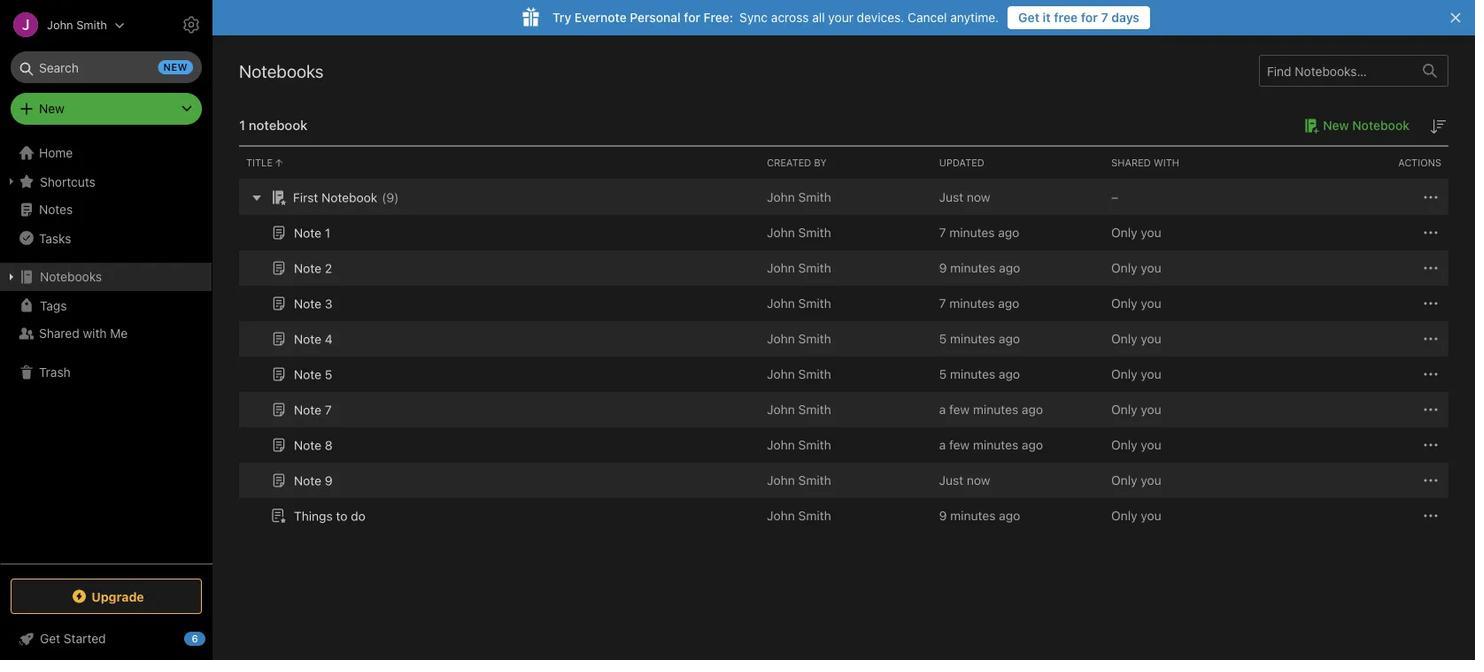 Task type: vqa. For each thing, say whether or not it's contained in the screenshot.
you
yes



Task type: describe. For each thing, give the bounding box(es) containing it.
things to do
[[294, 509, 366, 524]]

9 inside first notebook row
[[387, 190, 394, 205]]

upgrade button
[[11, 579, 202, 615]]

note for note 8
[[294, 438, 322, 453]]

1 inside note 1 button
[[325, 226, 331, 240]]

note 7 button
[[268, 399, 332, 421]]

ago for things to do
[[999, 509, 1021, 523]]

new for new notebook
[[1323, 118, 1350, 133]]

only for note 3
[[1112, 296, 1138, 311]]

click to collapse image
[[206, 628, 219, 649]]

note 8 row
[[239, 428, 1449, 463]]

minutes inside note 8 row
[[973, 438, 1019, 453]]

note 4
[[294, 332, 333, 347]]

ago for note 3
[[998, 296, 1020, 311]]

anytime.
[[951, 10, 999, 25]]

Find Notebooks… text field
[[1260, 56, 1413, 85]]

notebooks element
[[213, 35, 1476, 661]]

5 for note 4
[[939, 332, 947, 346]]

minutes inside note 7 row
[[973, 403, 1019, 417]]

only you for note 7
[[1112, 403, 1162, 417]]

minutes for note 1
[[950, 225, 995, 240]]

try
[[553, 10, 571, 25]]

john smith for note 7
[[767, 403, 831, 417]]

john for note 4
[[767, 332, 795, 346]]

john for note 3
[[767, 296, 795, 311]]

john smith for note 4
[[767, 332, 831, 346]]

do
[[351, 509, 366, 524]]

more actions field for things to do
[[1421, 506, 1442, 527]]

free
[[1054, 10, 1078, 25]]

all
[[812, 10, 825, 25]]

updated button
[[932, 147, 1105, 179]]

3
[[325, 296, 333, 311]]

home
[[39, 146, 73, 160]]

john for note 1
[[767, 225, 795, 240]]

minutes for note 2
[[951, 261, 996, 275]]

9 inside the note 2 row
[[939, 261, 947, 275]]

new notebook button
[[1299, 115, 1410, 136]]

7 inside note 3 row
[[939, 296, 946, 311]]

things to do button
[[268, 506, 366, 527]]

only you for note 3
[[1112, 296, 1162, 311]]

note 5
[[294, 367, 332, 382]]

started
[[64, 632, 106, 647]]

note 5 button
[[268, 364, 332, 385]]

a few minutes ago for 7
[[939, 403, 1043, 417]]

only you for note 9
[[1112, 473, 1162, 488]]

shared
[[1112, 157, 1151, 169]]

only you for note 4
[[1112, 332, 1162, 346]]

now for –
[[967, 190, 991, 205]]

updated
[[939, 157, 985, 169]]

6
[[192, 634, 198, 645]]

shortcuts button
[[0, 167, 212, 196]]

ago for note 5
[[999, 367, 1020, 382]]

personal
[[630, 10, 681, 25]]

note 3 button
[[268, 293, 333, 314]]

shared with me
[[39, 326, 128, 341]]

Account field
[[0, 7, 125, 43]]

across
[[771, 10, 809, 25]]

notebooks link
[[0, 263, 212, 291]]

you for note 4
[[1141, 332, 1162, 346]]

new notebook
[[1323, 118, 1410, 133]]

note for note 2
[[294, 261, 322, 276]]

9 minutes ago for things to do
[[939, 509, 1021, 523]]

tasks
[[39, 231, 71, 246]]

more actions image for a few minutes ago
[[1421, 399, 1442, 421]]

your
[[828, 10, 854, 25]]

minutes for note 4
[[950, 332, 996, 346]]

smith inside field
[[76, 18, 107, 31]]

note 9 row
[[239, 463, 1449, 499]]

9 inside things to do row
[[939, 509, 947, 523]]

for for free:
[[684, 10, 701, 25]]

try evernote personal for free: sync across all your devices. cancel anytime.
[[553, 10, 999, 25]]

ago for note 1
[[998, 225, 1020, 240]]

new button
[[11, 93, 202, 125]]

john smith for note 3
[[767, 296, 831, 311]]

smith inside first notebook row
[[799, 190, 831, 205]]

now for only you
[[967, 473, 991, 488]]

1 more actions image from the top
[[1421, 187, 1442, 208]]

you for note 3
[[1141, 296, 1162, 311]]

smith for note 7
[[799, 403, 831, 417]]

more actions field inside first notebook row
[[1421, 187, 1442, 208]]

more actions field for note 9
[[1421, 470, 1442, 492]]

tasks button
[[0, 224, 212, 252]]

more actions image for 7 minutes ago
[[1421, 222, 1442, 244]]

get it free for 7 days
[[1019, 10, 1140, 25]]

new search field
[[23, 51, 193, 83]]

tags button
[[0, 291, 212, 320]]

arrow image
[[246, 187, 267, 208]]

tree containing home
[[0, 139, 213, 563]]

a for note 7
[[939, 403, 946, 417]]

more actions image for note 2
[[1421, 258, 1442, 279]]

just for only you
[[939, 473, 964, 488]]

more actions field for note 8
[[1421, 435, 1442, 456]]

notebook for new
[[1353, 118, 1410, 133]]

new
[[163, 62, 188, 73]]

notebooks inside notebooks 'element'
[[239, 60, 324, 81]]

john inside first notebook row
[[767, 190, 795, 205]]

more actions field for note 7
[[1421, 399, 1442, 421]]

only for note 2
[[1112, 261, 1138, 275]]

7 minutes ago for 3
[[939, 296, 1020, 311]]

new for new
[[39, 101, 64, 116]]

only for note 7
[[1112, 403, 1138, 417]]

minutes for things to do
[[951, 509, 996, 523]]

cancel
[[908, 10, 947, 25]]

note 4 row
[[239, 322, 1449, 357]]

created by button
[[760, 147, 932, 179]]

a few minutes ago for 8
[[939, 438, 1043, 453]]

more actions field for note 5
[[1421, 364, 1442, 385]]

7 inside row
[[325, 403, 332, 417]]

shared
[[39, 326, 79, 341]]

4
[[325, 332, 333, 347]]

shortcuts
[[40, 174, 95, 189]]

only you for note 8
[[1112, 438, 1162, 453]]

7 inside note 1 row
[[939, 225, 946, 240]]

upgrade
[[91, 590, 144, 604]]

note 2
[[294, 261, 332, 276]]

john smith inside first notebook row
[[767, 190, 831, 205]]

minutes for note 5
[[950, 367, 996, 382]]

only you for note 5
[[1112, 367, 1162, 382]]

shared with button
[[1105, 147, 1277, 179]]

note 8 button
[[268, 435, 333, 456]]

john for note 9
[[767, 473, 795, 488]]

note 3
[[294, 296, 333, 311]]

just now for only you
[[939, 473, 991, 488]]

smith for note 1
[[799, 225, 831, 240]]

smith for note 8
[[799, 438, 831, 453]]

7 minutes ago for 1
[[939, 225, 1020, 240]]

for for 7
[[1081, 10, 1098, 25]]

sort options image
[[1428, 116, 1449, 137]]

created
[[767, 157, 812, 169]]

note for note 7
[[294, 403, 322, 417]]

to
[[336, 509, 348, 524]]

note for note 9
[[294, 474, 322, 488]]

more actions image for note 4
[[1421, 329, 1442, 350]]

note 8
[[294, 438, 333, 453]]

only for note 5
[[1112, 367, 1138, 382]]



Task type: locate. For each thing, give the bounding box(es) containing it.
things to do row
[[239, 499, 1449, 534]]

only you inside note 5 row
[[1112, 367, 1162, 382]]

only inside 'note 9' row
[[1112, 473, 1138, 488]]

note 9 button
[[268, 470, 333, 492]]

you inside note 5 row
[[1141, 367, 1162, 382]]

you for note 5
[[1141, 367, 1162, 382]]

john smith down note 5 row
[[767, 403, 831, 417]]

john for note 2
[[767, 261, 795, 275]]

notebooks
[[239, 60, 324, 81], [40, 270, 102, 284]]

0 vertical spatial notebook
[[1353, 118, 1410, 133]]

0 vertical spatial just
[[939, 190, 964, 205]]

few for note 7
[[950, 403, 970, 417]]

more actions image for note 9
[[1421, 470, 1442, 492]]

john smith inside field
[[47, 18, 107, 31]]

3 more actions image from the top
[[1421, 399, 1442, 421]]

6 more actions image from the top
[[1421, 470, 1442, 492]]

–
[[1112, 190, 1119, 205]]

6 only you from the top
[[1112, 403, 1162, 417]]

john inside the john smith field
[[47, 18, 73, 31]]

minutes inside note 5 row
[[950, 367, 996, 382]]

5 only you from the top
[[1112, 367, 1162, 382]]

just now inside 'note 9' row
[[939, 473, 991, 488]]

more actions image for note 8
[[1421, 435, 1442, 456]]

1 vertical spatial a few minutes ago
[[939, 438, 1043, 453]]

notes
[[39, 202, 73, 217]]

john inside note 1 row
[[767, 225, 795, 240]]

just now
[[939, 190, 991, 205], [939, 473, 991, 488]]

1 vertical spatial just
[[939, 473, 964, 488]]

1 5 minutes ago from the top
[[939, 332, 1020, 346]]

1 only you from the top
[[1112, 225, 1162, 240]]

8 only you from the top
[[1112, 473, 1162, 488]]

4 note from the top
[[294, 332, 322, 347]]

only inside note 7 row
[[1112, 403, 1138, 417]]

8 note from the top
[[294, 474, 322, 488]]

7 only from the top
[[1112, 438, 1138, 453]]

1 just from the top
[[939, 190, 964, 205]]

2 more actions image from the top
[[1421, 364, 1442, 385]]

1 vertical spatial 9 minutes ago
[[939, 509, 1021, 523]]

1 horizontal spatial new
[[1323, 118, 1350, 133]]

smith down note 7 row on the bottom of page
[[799, 438, 831, 453]]

Search text field
[[23, 51, 190, 83]]

john smith inside note 3 row
[[767, 296, 831, 311]]

john smith up search text box
[[47, 18, 107, 31]]

few
[[950, 403, 970, 417], [950, 438, 970, 453]]

more actions field inside note 8 row
[[1421, 435, 1442, 456]]

now inside first notebook row
[[967, 190, 991, 205]]

note 1 row
[[239, 215, 1449, 251]]

5 for note 5
[[939, 367, 947, 382]]

just
[[939, 190, 964, 205], [939, 473, 964, 488]]

get left it
[[1019, 10, 1040, 25]]

0 horizontal spatial notebook
[[322, 190, 378, 205]]

more actions field inside note 3 row
[[1421, 293, 1442, 314]]

ago inside note 5 row
[[999, 367, 1020, 382]]

smith down note 5 row
[[799, 403, 831, 417]]

2 5 minutes ago from the top
[[939, 367, 1020, 382]]

ago inside the note 4 row
[[999, 332, 1020, 346]]

new up home
[[39, 101, 64, 116]]

5 minutes ago for 4
[[939, 332, 1020, 346]]

note 5 row
[[239, 357, 1449, 392]]

notebook inside button
[[1353, 118, 1410, 133]]

Help and Learning task checklist field
[[0, 625, 213, 654]]

just now for –
[[939, 190, 991, 205]]

note 4 button
[[268, 329, 333, 350]]

note for note 1
[[294, 226, 322, 240]]

only you inside things to do row
[[1112, 509, 1162, 523]]

john smith inside note 1 row
[[767, 225, 831, 240]]

10 more actions field from the top
[[1421, 506, 1442, 527]]

you for note 1
[[1141, 225, 1162, 240]]

1 vertical spatial just now
[[939, 473, 991, 488]]

created by
[[767, 157, 827, 169]]

1 horizontal spatial for
[[1081, 10, 1098, 25]]

with
[[83, 326, 107, 341]]

smith for note 4
[[799, 332, 831, 346]]

days
[[1112, 10, 1140, 25]]

only inside note 5 row
[[1112, 367, 1138, 382]]

devices.
[[857, 10, 905, 25]]

2 note from the top
[[294, 261, 322, 276]]

only for note 4
[[1112, 332, 1138, 346]]

john smith for note 1
[[767, 225, 831, 240]]

2 a few minutes ago from the top
[[939, 438, 1043, 453]]

john smith down note 8 row
[[767, 473, 831, 488]]

smith down note 3 row
[[799, 332, 831, 346]]

just inside 'note 9' row
[[939, 473, 964, 488]]

first notebook row
[[239, 180, 1449, 215]]

smith for note 2
[[799, 261, 831, 275]]

more actions field for note 2
[[1421, 258, 1442, 279]]

9 minutes ago inside things to do row
[[939, 509, 1021, 523]]

1
[[239, 117, 245, 133], [325, 226, 331, 240]]

you inside 'note 9' row
[[1141, 473, 1162, 488]]

john smith down first notebook row
[[767, 225, 831, 240]]

title
[[246, 157, 273, 169]]

smith inside things to do row
[[799, 509, 831, 523]]

5 more actions image from the top
[[1421, 435, 1442, 456]]

note left 4
[[294, 332, 322, 347]]

now
[[967, 190, 991, 205], [967, 473, 991, 488]]

1 vertical spatial notebooks
[[40, 270, 102, 284]]

9 minutes ago inside the note 2 row
[[939, 261, 1021, 275]]

3 only from the top
[[1112, 296, 1138, 311]]

john smith down created by
[[767, 190, 831, 205]]

john smith inside the note 4 row
[[767, 332, 831, 346]]

title button
[[239, 147, 760, 179]]

smith for note 9
[[799, 473, 831, 488]]

2 a from the top
[[939, 438, 946, 453]]

you inside note 7 row
[[1141, 403, 1162, 417]]

1 vertical spatial 5 minutes ago
[[939, 367, 1020, 382]]

more actions image for 5 minutes ago
[[1421, 364, 1442, 385]]

note 7 row
[[239, 392, 1449, 428]]

you
[[1141, 225, 1162, 240], [1141, 261, 1162, 275], [1141, 296, 1162, 311], [1141, 332, 1162, 346], [1141, 367, 1162, 382], [1141, 403, 1162, 417], [1141, 438, 1162, 453], [1141, 473, 1162, 488], [1141, 509, 1162, 523]]

2 7 minutes ago from the top
[[939, 296, 1020, 311]]

trash
[[39, 365, 71, 380]]

smith down note 1 row
[[799, 261, 831, 275]]

1 vertical spatial now
[[967, 473, 991, 488]]

settings image
[[181, 14, 202, 35]]

a few minutes ago inside note 8 row
[[939, 438, 1043, 453]]

1 you from the top
[[1141, 225, 1162, 240]]

9 minutes ago for note 2
[[939, 261, 1021, 275]]

5 more actions field from the top
[[1421, 329, 1442, 350]]

7 you from the top
[[1141, 438, 1162, 453]]

more actions image inside the note 2 row
[[1421, 258, 1442, 279]]

evernote
[[575, 10, 627, 25]]

note for note 4
[[294, 332, 322, 347]]

smith for things to do
[[799, 509, 831, 523]]

1 a from the top
[[939, 403, 946, 417]]

ago inside note 8 row
[[1022, 438, 1043, 453]]

1 horizontal spatial notebooks
[[239, 60, 324, 81]]

0 vertical spatial just now
[[939, 190, 991, 205]]

with
[[1154, 157, 1180, 169]]

0 vertical spatial notebooks
[[239, 60, 324, 81]]

3 only you from the top
[[1112, 296, 1162, 311]]

2 only from the top
[[1112, 261, 1138, 275]]

more actions image inside the note 4 row
[[1421, 329, 1442, 350]]

note
[[294, 226, 322, 240], [294, 261, 322, 276], [294, 296, 322, 311], [294, 332, 322, 347], [294, 367, 322, 382], [294, 403, 322, 417], [294, 438, 322, 453], [294, 474, 322, 488]]

0 horizontal spatial get
[[40, 632, 60, 647]]

1 vertical spatial 7 minutes ago
[[939, 296, 1020, 311]]

minutes inside note 1 row
[[950, 225, 995, 240]]

only for note 9
[[1112, 473, 1138, 488]]

9
[[387, 190, 394, 205], [939, 261, 947, 275], [325, 474, 333, 488], [939, 509, 947, 523]]

note 2 row
[[239, 251, 1449, 286]]

more actions image inside note 1 row
[[1421, 222, 1442, 244]]

4 more actions image from the top
[[1421, 506, 1442, 527]]

john smith down the note 2 row
[[767, 296, 831, 311]]

(
[[382, 190, 387, 205]]

john smith
[[47, 18, 107, 31], [767, 190, 831, 205], [767, 225, 831, 240], [767, 261, 831, 275], [767, 296, 831, 311], [767, 332, 831, 346], [767, 367, 831, 382], [767, 403, 831, 417], [767, 438, 831, 453], [767, 473, 831, 488], [767, 509, 831, 523]]

john smith for note 9
[[767, 473, 831, 488]]

2 you from the top
[[1141, 261, 1162, 275]]

few inside note 7 row
[[950, 403, 970, 417]]

smith for note 5
[[799, 367, 831, 382]]

john inside note 7 row
[[767, 403, 795, 417]]

john smith for note 8
[[767, 438, 831, 453]]

more actions field inside the note 4 row
[[1421, 329, 1442, 350]]

6 note from the top
[[294, 403, 322, 417]]

4 only you from the top
[[1112, 332, 1162, 346]]

4 more actions field from the top
[[1421, 293, 1442, 314]]

1 for from the left
[[684, 10, 701, 25]]

1 vertical spatial 1
[[325, 226, 331, 240]]

only
[[1112, 225, 1138, 240], [1112, 261, 1138, 275], [1112, 296, 1138, 311], [1112, 332, 1138, 346], [1112, 367, 1138, 382], [1112, 403, 1138, 417], [1112, 438, 1138, 453], [1112, 473, 1138, 488], [1112, 509, 1138, 523]]

3 more actions image from the top
[[1421, 293, 1442, 314]]

john smith down the note 4 row
[[767, 367, 831, 382]]

1 9 minutes ago from the top
[[939, 261, 1021, 275]]

row group containing john smith
[[239, 180, 1449, 534]]

john smith inside things to do row
[[767, 509, 831, 523]]

9 only you from the top
[[1112, 509, 1162, 523]]

john inside 'note 9' row
[[767, 473, 795, 488]]

trash link
[[0, 359, 212, 387]]

me
[[110, 326, 128, 341]]

john inside things to do row
[[767, 509, 795, 523]]

only inside note 8 row
[[1112, 438, 1138, 453]]

0 horizontal spatial notebooks
[[40, 270, 102, 284]]

only you
[[1112, 225, 1162, 240], [1112, 261, 1162, 275], [1112, 296, 1162, 311], [1112, 332, 1162, 346], [1112, 367, 1162, 382], [1112, 403, 1162, 417], [1112, 438, 1162, 453], [1112, 473, 1162, 488], [1112, 509, 1162, 523]]

2 few from the top
[[950, 438, 970, 453]]

a few minutes ago
[[939, 403, 1043, 417], [939, 438, 1043, 453]]

9 more actions field from the top
[[1421, 470, 1442, 492]]

things
[[294, 509, 333, 524]]

ago for note 2
[[999, 261, 1021, 275]]

for right free
[[1081, 10, 1098, 25]]

a for note 8
[[939, 438, 946, 453]]

john smith inside note 7 row
[[767, 403, 831, 417]]

smith for note 3
[[799, 296, 831, 311]]

actions button
[[1277, 147, 1449, 179]]

8 more actions field from the top
[[1421, 435, 1442, 456]]

0 horizontal spatial 1
[[239, 117, 245, 133]]

1 7 minutes ago from the top
[[939, 225, 1020, 240]]

more actions field for note 1
[[1421, 222, 1442, 244]]

shared with
[[1112, 157, 1180, 169]]

2
[[325, 261, 332, 276]]

row group inside notebooks 'element'
[[239, 180, 1449, 534]]

more actions field inside note 5 row
[[1421, 364, 1442, 385]]

only you inside note 7 row
[[1112, 403, 1162, 417]]

you for note 9
[[1141, 473, 1162, 488]]

2 for from the left
[[1081, 10, 1098, 25]]

smith down by
[[799, 190, 831, 205]]

smith up search text box
[[76, 18, 107, 31]]

john smith for note 5
[[767, 367, 831, 382]]

john smith inside note 8 row
[[767, 438, 831, 453]]

9 inside button
[[325, 474, 333, 488]]

smith down first notebook row
[[799, 225, 831, 240]]

8
[[325, 438, 333, 453]]

1 vertical spatial a
[[939, 438, 946, 453]]

note 1 button
[[268, 222, 331, 244]]

smith down note 8 row
[[799, 473, 831, 488]]

notebook for first
[[322, 190, 378, 205]]

tree
[[0, 139, 213, 563]]

new inside button
[[1323, 118, 1350, 133]]

5 inside the note 4 row
[[939, 332, 947, 346]]

5 you from the top
[[1141, 367, 1162, 382]]

only inside note 1 row
[[1112, 225, 1138, 240]]

0 horizontal spatial new
[[39, 101, 64, 116]]

first
[[293, 190, 318, 205]]

7 more actions field from the top
[[1421, 399, 1442, 421]]

1 vertical spatial new
[[1323, 118, 1350, 133]]

minutes
[[950, 225, 995, 240], [951, 261, 996, 275], [950, 296, 995, 311], [950, 332, 996, 346], [950, 367, 996, 382], [973, 403, 1019, 417], [973, 438, 1019, 453], [951, 509, 996, 523]]

only you for note 1
[[1112, 225, 1162, 240]]

2 just now from the top
[[939, 473, 991, 488]]

more actions field inside note 1 row
[[1421, 222, 1442, 244]]

more actions field for note 3
[[1421, 293, 1442, 314]]

9 only from the top
[[1112, 509, 1138, 523]]

Sort field
[[1428, 115, 1449, 137]]

ago inside note 3 row
[[998, 296, 1020, 311]]

7 only you from the top
[[1112, 438, 1162, 453]]

minutes for note 3
[[950, 296, 995, 311]]

1 horizontal spatial notebook
[[1353, 118, 1410, 133]]

tags
[[40, 298, 67, 313]]

expand notebooks image
[[4, 270, 19, 284]]

1 horizontal spatial get
[[1019, 10, 1040, 25]]

home link
[[0, 139, 213, 167]]

notebook up actions button
[[1353, 118, 1410, 133]]

john smith for note 2
[[767, 261, 831, 275]]

ago for note 4
[[999, 332, 1020, 346]]

minutes inside things to do row
[[951, 509, 996, 523]]

3 you from the top
[[1141, 296, 1162, 311]]

only you for note 2
[[1112, 261, 1162, 275]]

only you inside the note 4 row
[[1112, 332, 1162, 346]]

2 more actions image from the top
[[1421, 258, 1442, 279]]

8 you from the top
[[1141, 473, 1162, 488]]

smith inside note 7 row
[[799, 403, 831, 417]]

note 7
[[294, 403, 332, 417]]

0 vertical spatial now
[[967, 190, 991, 205]]

ago inside things to do row
[[999, 509, 1021, 523]]

only you inside note 3 row
[[1112, 296, 1162, 311]]

6 more actions field from the top
[[1421, 364, 1442, 385]]

by
[[814, 157, 827, 169]]

notebooks inside notebooks link
[[40, 270, 102, 284]]

actions
[[1399, 157, 1442, 169]]

for inside button
[[1081, 10, 1098, 25]]

note 2 button
[[268, 258, 332, 279]]

minutes inside the note 2 row
[[951, 261, 996, 275]]

0 vertical spatial new
[[39, 101, 64, 116]]

1 vertical spatial get
[[40, 632, 60, 647]]

more actions image inside note 5 row
[[1421, 364, 1442, 385]]

0 horizontal spatial for
[[684, 10, 701, 25]]

smith down 'note 9' row
[[799, 509, 831, 523]]

0 vertical spatial 7 minutes ago
[[939, 225, 1020, 240]]

5
[[939, 332, 947, 346], [939, 367, 947, 382], [325, 367, 332, 382]]

1 just now from the top
[[939, 190, 991, 205]]

john inside note 5 row
[[767, 367, 795, 382]]

john for things to do
[[767, 509, 795, 523]]

row group
[[239, 180, 1449, 534]]

0 vertical spatial 1
[[239, 117, 245, 133]]

8 only from the top
[[1112, 473, 1138, 488]]

4 more actions image from the top
[[1421, 329, 1442, 350]]

john for note 8
[[767, 438, 795, 453]]

john smith inside 'note 9' row
[[767, 473, 831, 488]]

5 minutes ago inside the note 4 row
[[939, 332, 1020, 346]]

for left free:
[[684, 10, 701, 25]]

9 you from the top
[[1141, 509, 1162, 523]]

john inside the note 4 row
[[767, 332, 795, 346]]

john smith down note 3 row
[[767, 332, 831, 346]]

1 only from the top
[[1112, 225, 1138, 240]]

0 vertical spatial few
[[950, 403, 970, 417]]

0 vertical spatial a few minutes ago
[[939, 403, 1043, 417]]

note for note 5
[[294, 367, 322, 382]]

only for things to do
[[1112, 509, 1138, 523]]

more actions image inside 'note 9' row
[[1421, 470, 1442, 492]]

ago inside note 7 row
[[1022, 403, 1043, 417]]

ago inside the note 2 row
[[999, 261, 1021, 275]]

few for note 8
[[950, 438, 970, 453]]

only you inside note 1 row
[[1112, 225, 1162, 240]]

john smith down 'note 9' row
[[767, 509, 831, 523]]

note left 3
[[294, 296, 322, 311]]

first notebook ( 9 )
[[293, 190, 399, 205]]

1 few from the top
[[950, 403, 970, 417]]

5 only from the top
[[1112, 367, 1138, 382]]

1 vertical spatial few
[[950, 438, 970, 453]]

get left started
[[40, 632, 60, 647]]

shared with me link
[[0, 320, 212, 348]]

notes link
[[0, 196, 212, 224]]

note up the note 7
[[294, 367, 322, 382]]

smith inside note 5 row
[[799, 367, 831, 382]]

note down note 8 in the left of the page
[[294, 474, 322, 488]]

3 more actions field from the top
[[1421, 258, 1442, 279]]

more actions image inside things to do row
[[1421, 506, 1442, 527]]

smith
[[76, 18, 107, 31], [799, 190, 831, 205], [799, 225, 831, 240], [799, 261, 831, 275], [799, 296, 831, 311], [799, 332, 831, 346], [799, 367, 831, 382], [799, 403, 831, 417], [799, 438, 831, 453], [799, 473, 831, 488], [799, 509, 831, 523]]

smith inside 'note 9' row
[[799, 473, 831, 488]]

get for get it free for 7 days
[[1019, 10, 1040, 25]]

More actions field
[[1421, 187, 1442, 208], [1421, 222, 1442, 244], [1421, 258, 1442, 279], [1421, 293, 1442, 314], [1421, 329, 1442, 350], [1421, 364, 1442, 385], [1421, 399, 1442, 421], [1421, 435, 1442, 456], [1421, 470, 1442, 492], [1421, 506, 1442, 527]]

note down first
[[294, 226, 322, 240]]

1 horizontal spatial 1
[[325, 226, 331, 240]]

7 minutes ago
[[939, 225, 1020, 240], [939, 296, 1020, 311]]

more actions image
[[1421, 187, 1442, 208], [1421, 258, 1442, 279], [1421, 293, 1442, 314], [1421, 329, 1442, 350], [1421, 435, 1442, 456], [1421, 470, 1442, 492]]

1 notebook
[[239, 117, 308, 133]]

1 more actions field from the top
[[1421, 187, 1442, 208]]

2 9 minutes ago from the top
[[939, 509, 1021, 523]]

sync
[[740, 10, 768, 25]]

notebooks up the "notebook"
[[239, 60, 324, 81]]

1 now from the top
[[967, 190, 991, 205]]

you for things to do
[[1141, 509, 1162, 523]]

)
[[394, 190, 399, 205]]

5 inside button
[[325, 367, 332, 382]]

1 more actions image from the top
[[1421, 222, 1442, 244]]

6 only from the top
[[1112, 403, 1138, 417]]

new up actions button
[[1323, 118, 1350, 133]]

smith inside the note 4 row
[[799, 332, 831, 346]]

7 minutes ago inside note 3 row
[[939, 296, 1020, 311]]

john inside note 8 row
[[767, 438, 795, 453]]

smith inside note 8 row
[[799, 438, 831, 453]]

you inside note 3 row
[[1141, 296, 1162, 311]]

1 left the "notebook"
[[239, 117, 245, 133]]

note 9
[[294, 474, 333, 488]]

3 note from the top
[[294, 296, 322, 311]]

1 vertical spatial notebook
[[322, 190, 378, 205]]

get it free for 7 days button
[[1008, 6, 1151, 29]]

1 note from the top
[[294, 226, 322, 240]]

0 vertical spatial 9 minutes ago
[[939, 261, 1021, 275]]

more actions image for note 3
[[1421, 293, 1442, 314]]

you inside things to do row
[[1141, 509, 1162, 523]]

note left 2
[[294, 261, 322, 276]]

notebooks up tags
[[40, 270, 102, 284]]

more actions image for 9 minutes ago
[[1421, 506, 1442, 527]]

get for get started
[[40, 632, 60, 647]]

john smith down note 1 row
[[767, 261, 831, 275]]

4 you from the top
[[1141, 332, 1162, 346]]

2 more actions field from the top
[[1421, 222, 1442, 244]]

you inside the note 2 row
[[1141, 261, 1162, 275]]

a
[[939, 403, 946, 417], [939, 438, 946, 453]]

you inside the note 4 row
[[1141, 332, 1162, 346]]

more actions image
[[1421, 222, 1442, 244], [1421, 364, 1442, 385], [1421, 399, 1442, 421], [1421, 506, 1442, 527]]

only you inside 'note 9' row
[[1112, 473, 1162, 488]]

only for note 1
[[1112, 225, 1138, 240]]

only you for things to do
[[1112, 509, 1162, 523]]

free:
[[704, 10, 734, 25]]

a inside note 8 row
[[939, 438, 946, 453]]

get started
[[40, 632, 106, 647]]

1 a few minutes ago from the top
[[939, 403, 1043, 417]]

new inside popup button
[[39, 101, 64, 116]]

smith down the note 4 row
[[799, 367, 831, 382]]

2 now from the top
[[967, 473, 991, 488]]

note for note 3
[[294, 296, 322, 311]]

9 minutes ago
[[939, 261, 1021, 275], [939, 509, 1021, 523]]

7 note from the top
[[294, 438, 322, 453]]

only inside things to do row
[[1112, 509, 1138, 523]]

john smith inside note 5 row
[[767, 367, 831, 382]]

only for note 8
[[1112, 438, 1138, 453]]

note down note 5
[[294, 403, 322, 417]]

new
[[39, 101, 64, 116], [1323, 118, 1350, 133]]

just for –
[[939, 190, 964, 205]]

john smith down note 7 row on the bottom of page
[[767, 438, 831, 453]]

you for note 8
[[1141, 438, 1162, 453]]

2 just from the top
[[939, 473, 964, 488]]

2 only you from the top
[[1112, 261, 1162, 275]]

more actions image inside note 3 row
[[1421, 293, 1442, 314]]

it
[[1043, 10, 1051, 25]]

0 vertical spatial get
[[1019, 10, 1040, 25]]

ago inside note 1 row
[[998, 225, 1020, 240]]

0 vertical spatial 5 minutes ago
[[939, 332, 1020, 346]]

4 only from the top
[[1112, 332, 1138, 346]]

notebook
[[249, 117, 308, 133]]

smith inside the note 2 row
[[799, 261, 831, 275]]

you for note 2
[[1141, 261, 1162, 275]]

you inside note 8 row
[[1141, 438, 1162, 453]]

more actions field inside note 7 row
[[1421, 399, 1442, 421]]

john smith for things to do
[[767, 509, 831, 523]]

note 1
[[294, 226, 331, 240]]

1 up 2
[[325, 226, 331, 240]]

smith down the note 2 row
[[799, 296, 831, 311]]

more actions field for note 4
[[1421, 329, 1442, 350]]

note left 8
[[294, 438, 322, 453]]

6 you from the top
[[1141, 403, 1162, 417]]

5 note from the top
[[294, 367, 322, 382]]

note 3 row
[[239, 286, 1449, 322]]

notebook left (
[[322, 190, 378, 205]]

minutes inside note 3 row
[[950, 296, 995, 311]]

0 vertical spatial a
[[939, 403, 946, 417]]

more actions image inside note 8 row
[[1421, 435, 1442, 456]]



